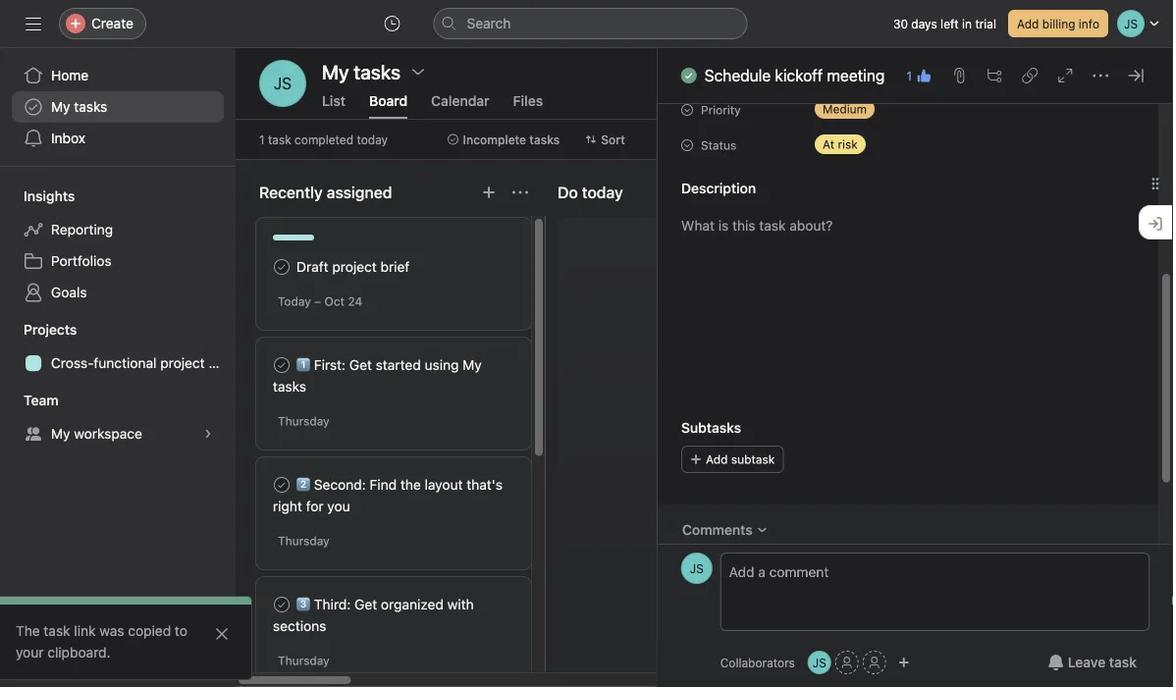 Task type: locate. For each thing, give the bounding box(es) containing it.
my for my workspace
[[51, 426, 70, 442]]

medium button
[[807, 95, 925, 123]]

thursday for tasks
[[278, 414, 330, 428]]

0 horizontal spatial tasks
[[74, 99, 107, 115]]

js button
[[259, 60, 306, 107], [681, 553, 713, 584], [808, 651, 832, 675]]

organized
[[381, 597, 444, 613]]

1 horizontal spatial tasks
[[273, 379, 306, 395]]

0 vertical spatial task
[[268, 133, 291, 146]]

tasks down 1️⃣
[[273, 379, 306, 395]]

24
[[348, 295, 363, 308]]

info
[[1079, 17, 1100, 30]]

1 horizontal spatial task
[[268, 133, 291, 146]]

thursday button down for
[[278, 534, 330, 548]]

2 vertical spatial completed checkbox
[[270, 593, 294, 617]]

js button for 1 task completed today
[[259, 60, 306, 107]]

completed image left 3️⃣
[[270, 593, 294, 617]]

tasks down files link at left top
[[530, 133, 560, 146]]

2️⃣ second: find the layout that's right for you
[[273, 477, 503, 515]]

2️⃣
[[297, 477, 310, 493]]

my up inbox
[[51, 99, 70, 115]]

completed checkbox up priority on the top right of page
[[677, 64, 701, 87]]

2 vertical spatial task
[[1110, 655, 1137, 671]]

goals
[[51, 284, 87, 301]]

get right first:
[[349, 357, 372, 373]]

main content inside schedule kickoff meeting dialog
[[658, 0, 1159, 663]]

js
[[274, 74, 292, 93], [690, 562, 704, 576], [813, 656, 827, 670]]

my down team
[[51, 426, 70, 442]]

2 completed checkbox from the top
[[270, 473, 294, 497]]

completed image
[[270, 354, 294, 377], [270, 473, 294, 497]]

add inside add subtask button
[[706, 453, 728, 467]]

1 vertical spatial thursday
[[278, 534, 330, 548]]

Completed checkbox
[[270, 354, 294, 377], [270, 473, 294, 497]]

2 vertical spatial thursday
[[278, 654, 330, 668]]

my tasks
[[51, 99, 107, 115]]

my inside global 'element'
[[51, 99, 70, 115]]

1 vertical spatial task
[[44, 623, 70, 639]]

0 horizontal spatial 1
[[259, 133, 265, 146]]

right
[[273, 498, 302, 515]]

main content
[[658, 0, 1159, 663]]

draft
[[297, 259, 329, 275]]

home
[[51, 67, 89, 83]]

completed image for 1️⃣ first: get started using my tasks
[[270, 354, 294, 377]]

thursday button down 1️⃣
[[278, 414, 330, 428]]

link
[[74, 623, 96, 639]]

project left plan
[[160, 355, 205, 371]]

js button for collaborators
[[681, 553, 713, 584]]

0 vertical spatial completed image
[[677, 64, 701, 87]]

0 vertical spatial add
[[1017, 17, 1040, 30]]

see details, my workspace image
[[202, 428, 214, 440]]

2 completed image from the top
[[270, 473, 294, 497]]

get
[[349, 357, 372, 373], [355, 597, 377, 613]]

completed image left draft
[[270, 255, 294, 279]]

search button
[[434, 8, 748, 39]]

files
[[513, 93, 543, 109]]

task left link
[[44, 623, 70, 639]]

0 vertical spatial completed checkbox
[[270, 354, 294, 377]]

add billing info
[[1017, 17, 1100, 30]]

thursday down for
[[278, 534, 330, 548]]

add left billing
[[1017, 17, 1040, 30]]

schedule
[[705, 66, 771, 85]]

completed checkbox left 1️⃣
[[270, 354, 294, 377]]

completed image left 1️⃣
[[270, 354, 294, 377]]

3 thursday from the top
[[278, 654, 330, 668]]

find
[[370, 477, 397, 493]]

was
[[100, 623, 124, 639]]

using
[[425, 357, 459, 373]]

thursday down 1️⃣
[[278, 414, 330, 428]]

0 horizontal spatial add
[[706, 453, 728, 467]]

js down comments
[[690, 562, 704, 576]]

add or remove collaborators image
[[899, 657, 910, 669]]

task inside the task link was copied to your clipboard.
[[44, 623, 70, 639]]

2 thursday button from the top
[[278, 534, 330, 548]]

today
[[357, 133, 388, 146]]

list
[[322, 93, 346, 109]]

js for 1 task completed today
[[274, 74, 292, 93]]

1 left completed at the top left of page
[[259, 133, 265, 146]]

2 horizontal spatial task
[[1110, 655, 1137, 671]]

1 completed checkbox from the top
[[270, 354, 294, 377]]

cross-functional project plan
[[51, 355, 236, 371]]

completed checkbox for draft project brief
[[270, 255, 294, 279]]

for
[[306, 498, 324, 515]]

1 vertical spatial js
[[690, 562, 704, 576]]

1️⃣ first: get started using my tasks
[[273, 357, 482, 395]]

1 vertical spatial 1
[[259, 133, 265, 146]]

completed image left the 2️⃣
[[270, 473, 294, 497]]

today
[[278, 295, 311, 308]]

1 thursday button from the top
[[278, 414, 330, 428]]

js left list
[[274, 74, 292, 93]]

completed checkbox left the 2️⃣
[[270, 473, 294, 497]]

my right the using
[[463, 357, 482, 373]]

1 vertical spatial completed image
[[270, 473, 294, 497]]

1 vertical spatial completed checkbox
[[270, 255, 294, 279]]

2 vertical spatial my
[[51, 426, 70, 442]]

my
[[51, 99, 70, 115], [463, 357, 482, 373], [51, 426, 70, 442]]

2 vertical spatial js button
[[808, 651, 832, 675]]

add inside add billing info button
[[1017, 17, 1040, 30]]

1 horizontal spatial 1
[[907, 69, 912, 83]]

2 horizontal spatial js
[[813, 656, 827, 670]]

completed checkbox for 2️⃣ second: find the layout that's right for you
[[270, 473, 294, 497]]

tasks for my tasks
[[74, 99, 107, 115]]

0 vertical spatial js button
[[259, 60, 306, 107]]

layout
[[425, 477, 463, 493]]

completed image up priority on the top right of page
[[677, 64, 701, 87]]

project up 24
[[332, 259, 377, 275]]

0 vertical spatial my
[[51, 99, 70, 115]]

close image
[[214, 627, 230, 642]]

team
[[24, 392, 59, 409]]

1 vertical spatial get
[[355, 597, 377, 613]]

main content containing description
[[658, 0, 1159, 663]]

thursday button
[[278, 414, 330, 428], [278, 534, 330, 548], [278, 654, 330, 668]]

leave task
[[1068, 655, 1137, 671]]

subtask
[[731, 453, 775, 467]]

sort button
[[577, 126, 634, 153]]

1 horizontal spatial js button
[[681, 553, 713, 584]]

2 horizontal spatial js button
[[808, 651, 832, 675]]

0 horizontal spatial project
[[160, 355, 205, 371]]

insights button
[[0, 187, 75, 206]]

1 vertical spatial completed checkbox
[[270, 473, 294, 497]]

1 thursday from the top
[[278, 414, 330, 428]]

workspace
[[74, 426, 142, 442]]

2 horizontal spatial tasks
[[530, 133, 560, 146]]

task left completed at the top left of page
[[268, 133, 291, 146]]

0 horizontal spatial js
[[274, 74, 292, 93]]

0 vertical spatial js
[[274, 74, 292, 93]]

0 vertical spatial project
[[332, 259, 377, 275]]

js right collaborators
[[813, 656, 827, 670]]

incomplete
[[463, 133, 527, 146]]

0 vertical spatial thursday
[[278, 414, 330, 428]]

get right the third:
[[355, 597, 377, 613]]

task
[[268, 133, 291, 146], [44, 623, 70, 639], [1110, 655, 1137, 671]]

days
[[912, 17, 938, 30]]

reporting link
[[12, 214, 224, 246]]

schedule kickoff meeting
[[705, 66, 885, 85]]

1 vertical spatial add
[[706, 453, 728, 467]]

thursday button for right
[[278, 534, 330, 548]]

js button left list
[[259, 60, 306, 107]]

1 left attachments: add a file to this task, schedule kickoff meeting image
[[907, 69, 912, 83]]

1 inside 1 button
[[907, 69, 912, 83]]

project
[[332, 259, 377, 275], [160, 355, 205, 371]]

brief
[[381, 259, 410, 275]]

create button
[[59, 8, 146, 39]]

get inside 3️⃣ third: get organized with sections
[[355, 597, 377, 613]]

1 horizontal spatial add
[[1017, 17, 1040, 30]]

js button right collaborators
[[808, 651, 832, 675]]

0 vertical spatial thursday button
[[278, 414, 330, 428]]

add down the subtasks
[[706, 453, 728, 467]]

1 horizontal spatial js
[[690, 562, 704, 576]]

add billing info button
[[1009, 10, 1109, 37]]

thursday down the sections
[[278, 654, 330, 668]]

0 vertical spatial tasks
[[74, 99, 107, 115]]

trial
[[976, 17, 997, 30]]

copy task link image
[[1022, 68, 1038, 83]]

create
[[91, 15, 134, 31]]

0 vertical spatial completed image
[[270, 354, 294, 377]]

0 vertical spatial get
[[349, 357, 372, 373]]

js button down comments
[[681, 553, 713, 584]]

invite button
[[19, 644, 103, 680]]

tasks inside dropdown button
[[530, 133, 560, 146]]

projects
[[24, 322, 77, 338]]

1 vertical spatial js button
[[681, 553, 713, 584]]

tasks
[[74, 99, 107, 115], [530, 133, 560, 146], [273, 379, 306, 395]]

tasks down home
[[74, 99, 107, 115]]

task right leave
[[1110, 655, 1137, 671]]

thursday button down the sections
[[278, 654, 330, 668]]

1 horizontal spatial project
[[332, 259, 377, 275]]

1 vertical spatial my
[[463, 357, 482, 373]]

2 vertical spatial tasks
[[273, 379, 306, 395]]

1 vertical spatial thursday button
[[278, 534, 330, 548]]

global element
[[0, 48, 236, 166]]

3️⃣ third: get organized with sections
[[273, 597, 474, 634]]

add
[[1017, 17, 1040, 30], [706, 453, 728, 467]]

2 thursday from the top
[[278, 534, 330, 548]]

my inside teams element
[[51, 426, 70, 442]]

tasks inside global 'element'
[[74, 99, 107, 115]]

priority
[[701, 103, 741, 117]]

1 completed image from the top
[[270, 354, 294, 377]]

completed checkbox inside schedule kickoff meeting dialog
[[677, 64, 701, 87]]

get for first:
[[349, 357, 372, 373]]

completed checkbox left draft
[[270, 255, 294, 279]]

2 vertical spatial thursday button
[[278, 654, 330, 668]]

that's
[[467, 477, 503, 493]]

0 horizontal spatial task
[[44, 623, 70, 639]]

schedule kickoff meeting dialog
[[658, 0, 1174, 688]]

0 horizontal spatial js button
[[259, 60, 306, 107]]

1 vertical spatial tasks
[[530, 133, 560, 146]]

description
[[681, 180, 756, 196]]

completed image
[[677, 64, 701, 87], [270, 255, 294, 279], [270, 593, 294, 617]]

completed checkbox left 3️⃣
[[270, 593, 294, 617]]

Completed checkbox
[[677, 64, 701, 87], [270, 255, 294, 279], [270, 593, 294, 617]]

0 vertical spatial completed checkbox
[[677, 64, 701, 87]]

1 vertical spatial completed image
[[270, 255, 294, 279]]

projects element
[[0, 312, 236, 383]]

inbox link
[[12, 123, 224, 154]]

board link
[[369, 93, 408, 119]]

1 task completed today
[[259, 133, 388, 146]]

second:
[[314, 477, 366, 493]]

do today
[[558, 183, 623, 202]]

started
[[376, 357, 421, 373]]

thursday
[[278, 414, 330, 428], [278, 534, 330, 548], [278, 654, 330, 668]]

inbox
[[51, 130, 85, 146]]

get inside 1️⃣ first: get started using my tasks
[[349, 357, 372, 373]]

0 vertical spatial 1
[[907, 69, 912, 83]]

2 vertical spatial completed image
[[270, 593, 294, 617]]



Task type: describe. For each thing, give the bounding box(es) containing it.
invite
[[55, 654, 91, 670]]

cross-functional project plan link
[[12, 348, 236, 379]]

list link
[[322, 93, 346, 119]]

plan
[[209, 355, 236, 371]]

thursday button for tasks
[[278, 414, 330, 428]]

my for my tasks
[[51, 99, 70, 115]]

task inside leave task button
[[1110, 655, 1137, 671]]

reporting
[[51, 221, 113, 238]]

completed
[[295, 133, 354, 146]]

clipboard.
[[47, 645, 111, 661]]

draft project brief
[[297, 259, 410, 275]]

30
[[894, 17, 908, 30]]

1 for 1
[[907, 69, 912, 83]]

my workspace link
[[12, 418, 224, 450]]

today – oct 24
[[278, 295, 363, 308]]

js for collaborators
[[690, 562, 704, 576]]

oct
[[325, 295, 345, 308]]

task for link
[[44, 623, 70, 639]]

get for third:
[[355, 597, 377, 613]]

show options image
[[411, 64, 426, 80]]

leave task button
[[1036, 645, 1150, 681]]

goals link
[[12, 277, 224, 308]]

the
[[401, 477, 421, 493]]

completed checkbox for 1️⃣ first: get started using my tasks
[[270, 354, 294, 377]]

add for add subtask
[[706, 453, 728, 467]]

at risk
[[823, 138, 858, 151]]

your
[[16, 645, 44, 661]]

teams element
[[0, 383, 236, 454]]

task for completed
[[268, 133, 291, 146]]

medium
[[823, 102, 867, 116]]

in
[[963, 17, 972, 30]]

to
[[175, 623, 187, 639]]

projects button
[[0, 320, 77, 340]]

add subtask image
[[987, 68, 1003, 83]]

comments
[[682, 522, 753, 538]]

collaborators
[[721, 656, 795, 670]]

insights element
[[0, 179, 236, 312]]

incomplete tasks button
[[439, 126, 569, 153]]

the
[[16, 623, 40, 639]]

thursday for right
[[278, 534, 330, 548]]

status
[[701, 138, 737, 152]]

meeting
[[827, 66, 885, 85]]

completed image for 2️⃣ second: find the layout that's right for you
[[270, 473, 294, 497]]

add subtask
[[706, 453, 775, 467]]

1 vertical spatial project
[[160, 355, 205, 371]]

attachments: add a file to this task, schedule kickoff meeting image
[[952, 68, 967, 83]]

kickoff
[[775, 66, 823, 85]]

insights
[[24, 188, 75, 204]]

calendar link
[[431, 93, 490, 119]]

sort
[[601, 133, 625, 146]]

1 button
[[901, 62, 938, 89]]

cross-
[[51, 355, 94, 371]]

my inside 1️⃣ first: get started using my tasks
[[463, 357, 482, 373]]

–
[[314, 295, 321, 308]]

completed image for 3️⃣ third: get organized with sections
[[270, 593, 294, 617]]

history image
[[385, 16, 400, 31]]

my tasks
[[322, 60, 401, 83]]

1 for 1 task completed today
[[259, 133, 265, 146]]

comments button
[[670, 513, 781, 548]]

2 vertical spatial js
[[813, 656, 827, 670]]

incomplete tasks
[[463, 133, 560, 146]]

leave
[[1068, 655, 1106, 671]]

add subtask button
[[681, 446, 784, 473]]

add for add billing info
[[1017, 17, 1040, 30]]

recently assigned
[[259, 183, 392, 202]]

at risk button
[[807, 131, 925, 158]]

completed checkbox for 3️⃣ third: get organized with sections
[[270, 593, 294, 617]]

files link
[[513, 93, 543, 119]]

my tasks link
[[12, 91, 224, 123]]

subtasks
[[681, 420, 741, 436]]

full screen image
[[1058, 68, 1074, 83]]

my workspace
[[51, 426, 142, 442]]

more actions for this task image
[[1093, 68, 1109, 83]]

tasks inside 1️⃣ first: get started using my tasks
[[273, 379, 306, 395]]

close details image
[[1129, 68, 1144, 83]]

completed image for draft project brief
[[270, 255, 294, 279]]

functional
[[94, 355, 157, 371]]

3 thursday button from the top
[[278, 654, 330, 668]]

1️⃣
[[297, 357, 310, 373]]

more section actions image
[[513, 185, 528, 200]]

you
[[327, 498, 350, 515]]

search list box
[[434, 8, 748, 39]]

with
[[448, 597, 474, 613]]

tasks for incomplete tasks
[[530, 133, 560, 146]]

at
[[823, 138, 835, 151]]

3️⃣
[[297, 597, 310, 613]]

left
[[941, 17, 959, 30]]

risk
[[838, 138, 858, 151]]

search
[[467, 15, 511, 31]]

team button
[[0, 391, 59, 411]]

first:
[[314, 357, 346, 373]]

add task image
[[481, 185, 497, 200]]

portfolios
[[51, 253, 112, 269]]

hide sidebar image
[[26, 16, 41, 31]]



Task type: vqa. For each thing, say whether or not it's contained in the screenshot.
invite accepted
no



